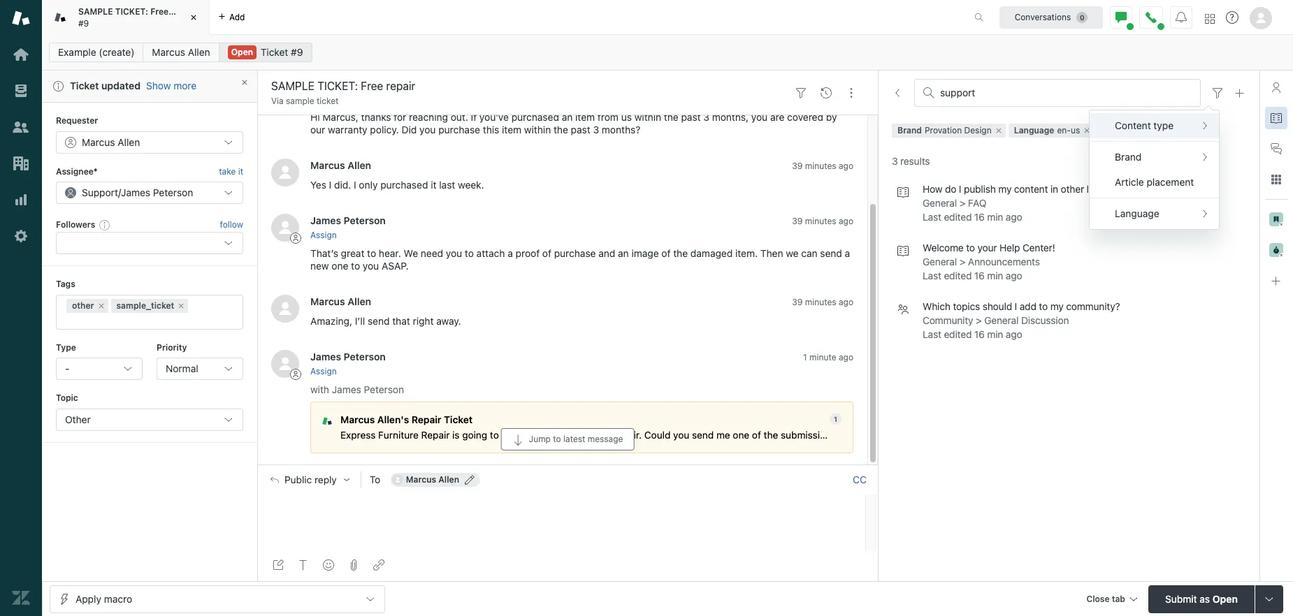 Task type: locate. For each thing, give the bounding box(es) containing it.
0 horizontal spatial remove image
[[97, 302, 105, 310]]

james peterson assign
[[310, 214, 386, 240], [310, 351, 386, 377]]

assignee* element
[[56, 182, 243, 204]]

menu
[[1089, 110, 1220, 230]]

a
[[508, 247, 513, 259], [845, 247, 850, 259], [877, 430, 883, 441]]

edited inside ‭welcome to your help center!‬ ‭general‬ > ‭announcements‬ last edited 16 min ago
[[944, 270, 972, 282]]

brand provation design
[[898, 125, 992, 136]]

by
[[826, 111, 837, 123]]

past left months?
[[571, 124, 590, 135]]

to inside marcus allen's repair ticket express furniture repair is going to be handling his armchair repair. could you send me one of the submission forms for a repair? i'm out of physical copies in the office
[[490, 430, 499, 441]]

3 minutes from the top
[[805, 297, 836, 308]]

en-
[[1057, 125, 1071, 136]]

marcus allen down requester
[[82, 136, 140, 148]]

allen down close icon
[[188, 46, 210, 58]]

open inside secondary element
[[231, 47, 253, 57]]

1 min from the top
[[987, 211, 1003, 223]]

3 edited from the top
[[944, 329, 972, 341]]

language down article
[[1115, 208, 1159, 220]]

2 ‭general‬ from the top
[[923, 256, 957, 268]]

2 assign button from the top
[[310, 366, 337, 378]]

2 remove image from the left
[[177, 302, 185, 310]]

2 last from the top
[[923, 270, 942, 282]]

‭faq‬
[[968, 197, 987, 209]]

1 vertical spatial brand
[[1115, 151, 1142, 163]]

2 39 minutes ago from the top
[[792, 216, 854, 226]]

0 vertical spatial us
[[621, 111, 632, 123]]

1 vertical spatial 1
[[834, 415, 837, 424]]

example (create)
[[58, 46, 135, 58]]

purchased right the only
[[380, 179, 428, 191]]

1 vertical spatial purchase
[[554, 247, 596, 259]]

remove image for us
[[1083, 127, 1091, 135]]

marcus inside marcus allen's repair ticket express furniture repair is going to be handling his armchair repair. could you send me one of the submission forms for a repair? i'm out of physical copies in the office
[[340, 415, 375, 426]]

3 last from the top
[[923, 329, 942, 341]]

1 minutes from the top
[[805, 161, 836, 171]]

1 horizontal spatial purchased
[[512, 111, 559, 123]]

open up close ticket collision notification image
[[231, 47, 253, 57]]

to up discussion
[[1039, 301, 1048, 313]]

remove image right sample_ticket
[[177, 302, 185, 310]]

1 39 minutes ago from the top
[[792, 161, 854, 171]]

you inside marcus allen's repair ticket express furniture repair is going to be handling his armchair repair. could you send me one of the submission forms for a repair? i'm out of physical copies in the office
[[673, 430, 689, 441]]

avatar image
[[271, 158, 299, 186], [271, 214, 299, 242], [271, 295, 299, 323], [271, 350, 299, 378]]

reporting image
[[12, 191, 30, 209]]

0 horizontal spatial one
[[332, 260, 348, 272]]

apply macro
[[75, 593, 132, 605]]

normal
[[166, 363, 198, 375]]

3 left results
[[892, 155, 898, 167]]

i right the did.
[[354, 179, 356, 191]]

minutes up can
[[805, 216, 836, 226]]

to left hear.
[[367, 247, 376, 259]]

brand menu item
[[1090, 145, 1219, 170]]

0 vertical spatial edited
[[944, 211, 972, 223]]

purchase inside "hi marcus, thanks for reaching out. if you've purchased an item from us within the past 3 months, you are covered by our warranty policy. did you purchase this item within the past 3 months?"
[[438, 124, 480, 135]]

min for publish
[[987, 211, 1003, 223]]

us
[[621, 111, 632, 123], [1071, 125, 1080, 136]]

0 horizontal spatial add
[[229, 12, 245, 22]]

followers
[[56, 220, 95, 230]]

#9 up sample at top left
[[291, 46, 303, 58]]

marcus.allen@example.com image
[[392, 475, 403, 486]]

ago inside ‭how do i publish my content in other languages?‬ ‭general‬ > ‭faq‬ last edited 16 min ago
[[1006, 211, 1022, 223]]

repair
[[171, 6, 195, 17]]

0 vertical spatial purchase
[[438, 124, 480, 135]]

my inside ‭which topics should i add to my community?‬ community > general discussion last edited 16 min ago
[[1051, 301, 1064, 313]]

0 vertical spatial language
[[1014, 125, 1054, 136]]

1 vertical spatial send
[[368, 315, 390, 327]]

1 last from the top
[[923, 211, 942, 223]]

send right can
[[820, 247, 842, 259]]

community?‬
[[1066, 301, 1120, 313]]

repair left "is"
[[421, 430, 450, 441]]

one right me
[[733, 430, 750, 441]]

1 39 from the top
[[792, 161, 803, 171]]

1 assign from the top
[[310, 230, 337, 240]]

i inside ‭how do i publish my content in other languages?‬ ‭general‬ > ‭faq‬ last edited 16 min ago
[[959, 183, 961, 195]]

1 horizontal spatial within
[[635, 111, 661, 123]]

1 vertical spatial james peterson assign
[[310, 351, 386, 377]]

minutes down by
[[805, 161, 836, 171]]

1 vertical spatial min
[[987, 270, 1003, 282]]

1 horizontal spatial an
[[618, 247, 629, 259]]

1 vertical spatial minutes
[[805, 216, 836, 226]]

0 horizontal spatial #9
[[78, 18, 89, 28]]

you
[[751, 111, 768, 123], [420, 124, 436, 135], [446, 247, 462, 259], [363, 260, 379, 272], [673, 430, 689, 441]]

2 james peterson link from the top
[[310, 351, 386, 363]]

out.
[[451, 111, 468, 123]]

1 vertical spatial #9
[[291, 46, 303, 58]]

physical
[[964, 430, 1000, 441]]

in right content
[[1051, 183, 1058, 195]]

to inside ‭welcome to your help center!‬ ‭general‬ > ‭announcements‬ last edited 16 min ago
[[966, 242, 975, 254]]

39 minutes ago text field down can
[[792, 297, 854, 308]]

2 min from the top
[[987, 270, 1003, 282]]

3 left the months,
[[703, 111, 710, 123]]

1 horizontal spatial brand
[[1115, 151, 1142, 163]]

2 assign from the top
[[310, 366, 337, 377]]

design
[[964, 125, 992, 136]]

3 16 from the top
[[974, 329, 985, 341]]

1 edited from the top
[[944, 211, 972, 223]]

ticket down example
[[70, 80, 99, 92]]

2 vertical spatial >
[[976, 315, 982, 327]]

39 minutes ago down by
[[792, 161, 854, 171]]

0 horizontal spatial ticket
[[70, 80, 99, 92]]

0 vertical spatial 39 minutes ago text field
[[792, 161, 854, 171]]

within down subject field
[[524, 124, 551, 135]]

1 vertical spatial >
[[960, 256, 966, 268]]

0 vertical spatial 1
[[803, 352, 807, 363]]

to inside ‭which topics should i add to my community?‬ community > general discussion last edited 16 min ago
[[1039, 301, 1048, 313]]

edited inside ‭how do i publish my content in other languages?‬ ‭general‬ > ‭faq‬ last edited 16 min ago
[[944, 211, 972, 223]]

assign button up with
[[310, 366, 337, 378]]

0 vertical spatial marcus allen link
[[143, 43, 219, 62]]

language inside menu item
[[1115, 208, 1159, 220]]

latest
[[563, 434, 585, 445]]

1 for 1 minute ago
[[803, 352, 807, 363]]

open right as
[[1213, 593, 1238, 605]]

alert
[[42, 71, 257, 103]]

james peterson link up with james peterson
[[310, 351, 386, 363]]

ticket inside ticket updated show more
[[70, 80, 99, 92]]

remove image
[[97, 302, 105, 310], [177, 302, 185, 310]]

1 vertical spatial edited
[[944, 270, 972, 282]]

None field
[[940, 87, 1192, 99]]

clear filters link
[[1097, 124, 1154, 138]]

2 vertical spatial marcus allen link
[[310, 296, 371, 308]]

3 results
[[892, 155, 930, 167]]

time tracking image
[[1270, 243, 1283, 257]]

0 vertical spatial one
[[332, 260, 348, 272]]

my inside ‭how do i publish my content in other languages?‬ ‭general‬ > ‭faq‬ last edited 16 min ago
[[999, 183, 1012, 195]]

type
[[56, 342, 76, 353]]

edited inside ‭which topics should i add to my community?‬ community > general discussion last edited 16 min ago
[[944, 329, 972, 341]]

allen inside secondary element
[[188, 46, 210, 58]]

1 for 1
[[834, 415, 837, 424]]

1 vertical spatial james peterson link
[[310, 351, 386, 363]]

secondary element
[[42, 38, 1293, 66]]

39 for week.
[[792, 161, 803, 171]]

yes i did. i only purchased it last week.
[[310, 179, 484, 191]]

purchase down out.
[[438, 124, 480, 135]]

min up your
[[987, 211, 1003, 223]]

tab
[[42, 0, 210, 35]]

last down community
[[923, 329, 942, 341]]

1 vertical spatial purchased
[[380, 179, 428, 191]]

marcus allen link up amazing, on the left of the page
[[310, 296, 371, 308]]

alert containing ticket updated
[[42, 71, 257, 103]]

add up discussion
[[1020, 301, 1037, 313]]

of right proof
[[542, 247, 552, 259]]

admin image
[[12, 227, 30, 245]]

39 minutes ago text field for amazing, i'll send that right away.
[[792, 297, 854, 308]]

2 vertical spatial min
[[987, 329, 1003, 341]]

remove image right en-
[[1083, 127, 1091, 135]]

1 horizontal spatial it
[[431, 179, 437, 191]]

an right and
[[618, 247, 629, 259]]

draft mode image
[[273, 560, 284, 571]]

the left the months,
[[664, 111, 679, 123]]

article placement
[[1115, 176, 1194, 188]]

2 minutes from the top
[[805, 216, 836, 226]]

1 horizontal spatial us
[[1071, 125, 1080, 136]]

item left the from on the top of page
[[575, 111, 595, 123]]

an left the from on the top of page
[[562, 111, 573, 123]]

min inside ‭how do i publish my content in other languages?‬ ‭general‬ > ‭faq‬ last edited 16 min ago
[[987, 211, 1003, 223]]

public
[[285, 475, 312, 486]]

0 vertical spatial >
[[960, 197, 966, 209]]

minutes down can
[[805, 297, 836, 308]]

2 horizontal spatial send
[[820, 247, 842, 259]]

0 vertical spatial min
[[987, 211, 1003, 223]]

james inside assignee* element
[[121, 187, 150, 199]]

should
[[983, 301, 1012, 313]]

right
[[413, 315, 434, 327]]

0 horizontal spatial item
[[502, 124, 522, 135]]

assign button up that's
[[310, 229, 337, 242]]

allen up support / james peterson in the left top of the page
[[118, 136, 140, 148]]

brand up article
[[1115, 151, 1142, 163]]

i'll
[[355, 315, 365, 327]]

can
[[801, 247, 818, 259]]

1 horizontal spatial my
[[1051, 301, 1064, 313]]

2 horizontal spatial ticket
[[444, 415, 473, 426]]

1 avatar image from the top
[[271, 158, 299, 186]]

1 james peterson assign from the top
[[310, 214, 386, 240]]

ticket
[[261, 46, 288, 58], [70, 80, 99, 92], [444, 415, 473, 426]]

james peterson assign up great
[[310, 214, 386, 240]]

ticket inside secondary element
[[261, 46, 288, 58]]

assign
[[310, 230, 337, 240], [310, 366, 337, 377]]

0 horizontal spatial purchased
[[380, 179, 428, 191]]

james peterson assign for 39 minutes ago
[[310, 214, 386, 240]]

marcus,
[[322, 111, 359, 123]]

39 up we
[[792, 216, 803, 226]]

2 vertical spatial send
[[692, 430, 714, 441]]

0 vertical spatial it
[[238, 166, 243, 177]]

other inside ‭how do i publish my content in other languages?‬ ‭general‬ > ‭faq‬ last edited 16 min ago
[[1061, 183, 1084, 195]]

you left are
[[751, 111, 768, 123]]

1 vertical spatial one
[[733, 430, 750, 441]]

0 horizontal spatial open
[[231, 47, 253, 57]]

2 vertical spatial 16
[[974, 329, 985, 341]]

free
[[150, 6, 169, 17]]

1 vertical spatial us
[[1071, 125, 1080, 136]]

close ticket collision notification image
[[240, 78, 249, 86]]

asap.
[[382, 260, 409, 272]]

2 39 from the top
[[792, 216, 803, 226]]

1 vertical spatial marcus allen link
[[310, 159, 371, 171]]

39 minutes ago down can
[[792, 297, 854, 308]]

marcus allen up more
[[152, 46, 210, 58]]

reply
[[315, 475, 337, 486]]

1 vertical spatial add
[[1020, 301, 1037, 313]]

16 down 'general'
[[974, 329, 985, 341]]

clear
[[1100, 124, 1123, 136]]

zendesk support image
[[12, 9, 30, 27]]

2 39 minutes ago text field from the top
[[792, 297, 854, 308]]

0 vertical spatial 39 minutes ago
[[792, 161, 854, 171]]

organizations image
[[12, 154, 30, 173]]

1 up forms
[[834, 415, 837, 424]]

marcus allen up amazing, on the left of the page
[[310, 296, 371, 308]]

allen
[[188, 46, 210, 58], [118, 136, 140, 148], [348, 159, 371, 171], [348, 296, 371, 308], [439, 475, 459, 485]]

3 min from the top
[[987, 329, 1003, 341]]

0 vertical spatial brand
[[898, 125, 922, 136]]

take
[[219, 166, 236, 177]]

james peterson link for 39
[[310, 214, 386, 226]]

clear filters
[[1100, 124, 1152, 136]]

it left last at the top of page
[[431, 179, 437, 191]]

purchased down subject field
[[512, 111, 559, 123]]

purchase
[[438, 124, 480, 135], [554, 247, 596, 259]]

‭general‬
[[923, 197, 957, 209], [923, 256, 957, 268]]

item
[[575, 111, 595, 123], [502, 124, 522, 135]]

for
[[394, 111, 406, 123], [862, 430, 875, 441]]

minutes for week.
[[805, 161, 836, 171]]

jump to latest message button
[[501, 429, 634, 451]]

1 vertical spatial 3
[[593, 124, 599, 135]]

with
[[310, 384, 329, 396]]

remove image for other
[[97, 302, 105, 310]]

1 horizontal spatial 3
[[703, 111, 710, 123]]

article placement menu item
[[1090, 170, 1219, 195]]

submit as open
[[1165, 593, 1238, 605]]

1 vertical spatial assign button
[[310, 366, 337, 378]]

39 minutes ago text field
[[792, 161, 854, 171], [792, 297, 854, 308]]

0 vertical spatial james peterson link
[[310, 214, 386, 226]]

remove image
[[995, 127, 1003, 135], [1083, 127, 1091, 135]]

i
[[329, 179, 332, 191], [354, 179, 356, 191], [959, 183, 961, 195], [1015, 301, 1017, 313]]

#9
[[78, 18, 89, 28], [291, 46, 303, 58]]

0 vertical spatial item
[[575, 111, 595, 123]]

close
[[1087, 594, 1110, 604]]

0 vertical spatial purchased
[[512, 111, 559, 123]]

0 vertical spatial ticket
[[261, 46, 288, 58]]

to inside button
[[553, 434, 561, 445]]

marcus allen link up more
[[143, 43, 219, 62]]

1 horizontal spatial remove image
[[177, 302, 185, 310]]

1 horizontal spatial #9
[[291, 46, 303, 58]]

add attachment image
[[348, 560, 359, 571]]

min inside ‭which topics should i add to my community?‬ community > general discussion last edited 16 min ago
[[987, 329, 1003, 341]]

last inside ‭which topics should i add to my community?‬ community > general discussion last edited 16 min ago
[[923, 329, 942, 341]]

a right can
[[845, 247, 850, 259]]

39 down covered
[[792, 161, 803, 171]]

us up months?
[[621, 111, 632, 123]]

3 down the from on the top of page
[[593, 124, 599, 135]]

purchase inside that's great to hear. we need you to attach a proof of purchase and an image of the damaged item. then we can send a new one to you asap.
[[554, 247, 596, 259]]

out
[[935, 430, 950, 441]]

to down great
[[351, 260, 360, 272]]

0 vertical spatial an
[[562, 111, 573, 123]]

it inside button
[[238, 166, 243, 177]]

my right publish
[[999, 183, 1012, 195]]

1 16 from the top
[[974, 211, 985, 223]]

0 vertical spatial in
[[1051, 183, 1058, 195]]

1 vertical spatial my
[[1051, 301, 1064, 313]]

2 vertical spatial 39 minutes ago
[[792, 297, 854, 308]]

center!‬
[[1023, 242, 1055, 254]]

edited down community
[[944, 329, 972, 341]]

1 james peterson link from the top
[[310, 214, 386, 226]]

customers image
[[12, 118, 30, 136]]

0 horizontal spatial us
[[621, 111, 632, 123]]

min for i
[[987, 329, 1003, 341]]

other
[[65, 414, 91, 425]]

peterson up with james peterson
[[344, 351, 386, 363]]

type
[[1154, 120, 1174, 131]]

1 remove image from the left
[[97, 302, 105, 310]]

last
[[439, 179, 455, 191]]

0 vertical spatial 16
[[974, 211, 985, 223]]

back image
[[892, 87, 903, 99]]

1
[[803, 352, 807, 363], [834, 415, 837, 424]]

james
[[121, 187, 150, 199], [310, 214, 341, 226], [310, 351, 341, 363], [332, 384, 361, 396]]

send inside marcus allen's repair ticket express furniture repair is going to be handling his armchair repair. could you send me one of the submission forms for a repair? i'm out of physical copies in the office
[[692, 430, 714, 441]]

0 horizontal spatial in
[[1035, 430, 1043, 441]]

the
[[664, 111, 679, 123], [554, 124, 568, 135], [673, 247, 688, 259], [764, 430, 778, 441], [1045, 430, 1060, 441]]

my up discussion
[[1051, 301, 1064, 313]]

assignee*
[[56, 166, 98, 177]]

a inside marcus allen's repair ticket express furniture repair is going to be handling his armchair repair. could you send me one of the submission forms for a repair? i'm out of physical copies in the office
[[877, 430, 883, 441]]

armchair
[[572, 430, 611, 441]]

min inside ‭welcome to your help center!‬ ‭general‬ > ‭announcements‬ last edited 16 min ago
[[987, 270, 1003, 282]]

language left en-
[[1014, 125, 1054, 136]]

1 horizontal spatial open
[[1213, 593, 1238, 605]]

add inside ‭which topics should i add to my community?‬ community > general discussion last edited 16 min ago
[[1020, 301, 1037, 313]]

zendesk image
[[12, 589, 30, 607]]

16
[[974, 211, 985, 223], [974, 270, 985, 282], [974, 329, 985, 341]]

1 39 minutes ago text field from the top
[[792, 161, 854, 171]]

ticket for ticket updated show more
[[70, 80, 99, 92]]

1 vertical spatial last
[[923, 270, 942, 282]]

an
[[562, 111, 573, 123], [618, 247, 629, 259]]

minute
[[810, 352, 836, 363]]

placement
[[1147, 176, 1194, 188]]

16 inside ‭which topics should i add to my community?‬ community > general discussion last edited 16 min ago
[[974, 329, 985, 341]]

assign for 1 minute ago
[[310, 366, 337, 377]]

1 horizontal spatial past
[[681, 111, 701, 123]]

edited down ‭welcome
[[944, 270, 972, 282]]

0 vertical spatial ‭general‬
[[923, 197, 957, 209]]

allen's
[[377, 415, 409, 426]]

content type menu item
[[1090, 113, 1219, 138]]

sample_ticket
[[116, 300, 174, 311]]

the left the damaged
[[673, 247, 688, 259]]

james peterson link for 1
[[310, 351, 386, 363]]

send right i'll
[[368, 315, 390, 327]]

ticket up "is"
[[444, 415, 473, 426]]

macro
[[104, 593, 132, 605]]

marcus
[[152, 46, 185, 58], [82, 136, 115, 148], [310, 159, 345, 171], [310, 296, 345, 308], [340, 415, 375, 426], [406, 475, 436, 485]]

0 vertical spatial last
[[923, 211, 942, 223]]

2 16 from the top
[[974, 270, 985, 282]]

last for ‭which topics should i add to my community?‬ community > general discussion last edited 16 min ago
[[923, 329, 942, 341]]

0 vertical spatial assign button
[[310, 229, 337, 242]]

assign button for 39
[[310, 229, 337, 242]]

min down ‭announcements‬
[[987, 270, 1003, 282]]

39 for attach
[[792, 216, 803, 226]]

i right yes
[[329, 179, 332, 191]]

-
[[65, 363, 70, 375]]

in inside ‭how do i publish my content in other languages?‬ ‭general‬ > ‭faq‬ last edited 16 min ago
[[1051, 183, 1058, 195]]

last for ‭how do i publish my content in other languages?‬ ‭general‬ > ‭faq‬ last edited 16 min ago
[[923, 211, 942, 223]]

0 vertical spatial open
[[231, 47, 253, 57]]

1 horizontal spatial one
[[733, 430, 750, 441]]

1 assign button from the top
[[310, 229, 337, 242]]

amazing, i'll send that right away.
[[310, 315, 461, 327]]

1 vertical spatial within
[[524, 124, 551, 135]]

16 inside ‭how do i publish my content in other languages?‬ ‭general‬ > ‭faq‬ last edited 16 min ago
[[974, 211, 985, 223]]

0 vertical spatial for
[[394, 111, 406, 123]]

0 horizontal spatial past
[[571, 124, 590, 135]]

to left attach
[[465, 247, 474, 259]]

brand inside menu item
[[1115, 151, 1142, 163]]

conversations button
[[1000, 6, 1103, 28]]

39 down we
[[792, 297, 803, 308]]

zendesk products image
[[1205, 14, 1215, 23]]

ago
[[839, 161, 854, 171], [1006, 211, 1022, 223], [839, 216, 854, 226], [1006, 270, 1022, 282], [839, 297, 854, 308], [1006, 329, 1022, 341], [839, 352, 854, 363]]

cc button
[[853, 474, 867, 487]]

james right "support" at the left of page
[[121, 187, 150, 199]]

last inside ‭how do i publish my content in other languages?‬ ‭general‬ > ‭faq‬ last edited 16 min ago
[[923, 211, 942, 223]]

past left the months,
[[681, 111, 701, 123]]

ticket up via
[[261, 46, 288, 58]]

0 vertical spatial other
[[1061, 183, 1084, 195]]

39 minutes ago
[[792, 161, 854, 171], [792, 216, 854, 226], [792, 297, 854, 308]]

1 remove image from the left
[[995, 127, 1003, 135]]

2 vertical spatial 3
[[892, 155, 898, 167]]

0 horizontal spatial 1
[[803, 352, 807, 363]]

Subject field
[[268, 78, 786, 94]]

add right close icon
[[229, 12, 245, 22]]

2 remove image from the left
[[1083, 127, 1091, 135]]

0 horizontal spatial within
[[524, 124, 551, 135]]

purchased inside "hi marcus, thanks for reaching out. if you've purchased an item from us within the past 3 months, you are covered by our warranty policy. did you purchase this item within the past 3 months?"
[[512, 111, 559, 123]]

1 horizontal spatial in
[[1051, 183, 1058, 195]]

2 james peterson assign from the top
[[310, 351, 386, 377]]

months,
[[712, 111, 749, 123]]

39 minutes ago up can
[[792, 216, 854, 226]]

followers element
[[56, 232, 243, 255]]

> inside ‭how do i publish my content in other languages?‬ ‭general‬ > ‭faq‬ last edited 16 min ago
[[960, 197, 966, 209]]

2 vertical spatial edited
[[944, 329, 972, 341]]

marcus allen inside secondary element
[[152, 46, 210, 58]]

a left proof
[[508, 247, 513, 259]]

4 avatar image from the top
[[271, 350, 299, 378]]

2 edited from the top
[[944, 270, 972, 282]]

get help image
[[1226, 11, 1239, 24]]

james peterson assign up with james peterson
[[310, 351, 386, 377]]

edited down ‭faq‬
[[944, 211, 972, 223]]

1 ‭general‬ from the top
[[923, 197, 957, 209]]

i right should
[[1015, 301, 1017, 313]]

to left your
[[966, 242, 975, 254]]

assign up that's
[[310, 230, 337, 240]]

tab
[[1112, 594, 1125, 604]]

2 vertical spatial last
[[923, 329, 942, 341]]

to left be
[[490, 430, 499, 441]]

last inside ‭welcome to your help center!‬ ‭general‬ > ‭announcements‬ last edited 16 min ago
[[923, 270, 942, 282]]

2 vertical spatial minutes
[[805, 297, 836, 308]]

3
[[703, 111, 710, 123], [593, 124, 599, 135], [892, 155, 898, 167]]

0 horizontal spatial other
[[72, 300, 94, 311]]

other down tags
[[72, 300, 94, 311]]

min down 'general'
[[987, 329, 1003, 341]]

1 vertical spatial language
[[1115, 208, 1159, 220]]

2 horizontal spatial a
[[877, 430, 883, 441]]

‭general‬ down ‭welcome
[[923, 256, 957, 268]]

0 horizontal spatial remove image
[[995, 127, 1003, 135]]

close tab
[[1087, 594, 1125, 604]]

peterson right /
[[153, 187, 193, 199]]

i inside ‭which topics should i add to my community?‬ community > general discussion last edited 16 min ago
[[1015, 301, 1017, 313]]

1 horizontal spatial send
[[692, 430, 714, 441]]

purchased
[[512, 111, 559, 123], [380, 179, 428, 191]]

last down ‭welcome
[[923, 270, 942, 282]]

0 vertical spatial send
[[820, 247, 842, 259]]

1 horizontal spatial other
[[1061, 183, 1084, 195]]

views image
[[12, 82, 30, 100]]

filter image
[[796, 87, 807, 98]]

an inside "hi marcus, thanks for reaching out. if you've purchased an item from us within the past 3 months, you are covered by our warranty policy. did you purchase this item within the past 3 months?"
[[562, 111, 573, 123]]

0 horizontal spatial purchase
[[438, 124, 480, 135]]

> left ‭faq‬
[[960, 197, 966, 209]]

apply
[[75, 593, 101, 605]]



Task type: vqa. For each thing, say whether or not it's contained in the screenshot.
16 to the bottom
yes



Task type: describe. For each thing, give the bounding box(es) containing it.
apps image
[[1271, 174, 1282, 185]]

edited for topics
[[944, 329, 972, 341]]

languages?‬
[[1087, 183, 1137, 195]]

normal button
[[157, 358, 243, 380]]

image
[[632, 247, 659, 259]]

topics
[[953, 301, 980, 313]]

allen left "edit user" icon
[[439, 475, 459, 485]]

bookmarks image
[[1270, 213, 1283, 226]]

marcus inside requester element
[[82, 136, 115, 148]]

ago inside ‭which topics should i add to my community?‬ community > general discussion last edited 16 min ago
[[1006, 329, 1022, 341]]

edited for do
[[944, 211, 972, 223]]

results
[[900, 155, 930, 167]]

article
[[1115, 176, 1144, 188]]

brand for brand
[[1115, 151, 1142, 163]]

i'm
[[919, 430, 932, 441]]

filter image
[[1212, 87, 1223, 99]]

notifications image
[[1176, 12, 1187, 23]]

39 minutes ago for week.
[[792, 161, 854, 171]]

> inside ‭which topics should i add to my community?‬ community > general discussion last edited 16 min ago
[[976, 315, 982, 327]]

format text image
[[298, 560, 309, 571]]

of right the 'out'
[[952, 430, 961, 441]]

info on adding followers image
[[99, 220, 111, 231]]

his
[[556, 430, 569, 441]]

support / james peterson
[[82, 187, 193, 199]]

proof
[[516, 247, 540, 259]]

in inside marcus allen's repair ticket express furniture repair is going to be handling his armchair repair. could you send me one of the submission forms for a repair? i'm out of physical copies in the office
[[1035, 430, 1043, 441]]

reaching
[[409, 111, 448, 123]]

policy.
[[370, 124, 399, 135]]

remove image for design
[[995, 127, 1003, 135]]

us inside "hi marcus, thanks for reaching out. if you've purchased an item from us within the past 3 months, you are covered by our warranty policy. did you purchase this item within the past 3 months?"
[[621, 111, 632, 123]]

0 vertical spatial past
[[681, 111, 701, 123]]

james peterson assign for 1 minute ago
[[310, 351, 386, 377]]

3 avatar image from the top
[[271, 295, 299, 323]]

add link (cmd k) image
[[373, 560, 384, 571]]

you down great
[[363, 260, 379, 272]]

marcus allen link inside secondary element
[[143, 43, 219, 62]]

you down reaching
[[420, 124, 436, 135]]

send inside that's great to hear. we need you to attach a proof of purchase and an image of the damaged item. then we can send a new one to you asap.
[[820, 247, 842, 259]]

sample ticket: free repair #9
[[78, 6, 195, 28]]

yes
[[310, 179, 326, 191]]

content type
[[1115, 120, 1174, 131]]

then
[[760, 247, 783, 259]]

amazing,
[[310, 315, 352, 327]]

conversationlabel log
[[257, 66, 1088, 465]]

2 avatar image from the top
[[271, 214, 299, 242]]

support
[[82, 187, 118, 199]]

our
[[310, 124, 325, 135]]

peterson up allen's
[[364, 384, 404, 396]]

message
[[588, 434, 623, 445]]

to
[[370, 474, 380, 486]]

take it button
[[219, 165, 243, 179]]

away.
[[436, 315, 461, 327]]

language for language en-us
[[1014, 125, 1054, 136]]

week.
[[458, 179, 484, 191]]

an inside that's great to hear. we need you to attach a proof of purchase and an image of the damaged item. then we can send a new one to you asap.
[[618, 247, 629, 259]]

menu containing content type
[[1089, 110, 1220, 230]]

content
[[1014, 183, 1048, 195]]

0 vertical spatial repair
[[412, 415, 442, 426]]

allen inside requester element
[[118, 136, 140, 148]]

copies
[[1003, 430, 1032, 441]]

is
[[452, 430, 460, 441]]

marcus inside secondary element
[[152, 46, 185, 58]]

39 minutes ago for attach
[[792, 216, 854, 226]]

office
[[1063, 430, 1088, 441]]

you right the need
[[446, 247, 462, 259]]

item.
[[735, 247, 758, 259]]

priority
[[157, 342, 187, 353]]

‭how do i publish my content in other languages?‬ ‭general‬ > ‭faq‬ last edited 16 min ago
[[923, 183, 1137, 223]]

as
[[1200, 593, 1210, 605]]

tabs tab list
[[42, 0, 960, 35]]

hi marcus, thanks for reaching out. if you've purchased an item from us within the past 3 months, you are covered by our warranty policy. did you purchase this item within the past 3 months?
[[310, 111, 840, 135]]

one inside marcus allen's repair ticket express furniture repair is going to be handling his armchair repair. could you send me one of the submission forms for a repair? i'm out of physical copies in the office
[[733, 430, 750, 441]]

0 vertical spatial within
[[635, 111, 661, 123]]

0 horizontal spatial a
[[508, 247, 513, 259]]

for inside marcus allen's repair ticket express furniture repair is going to be handling his armchair repair. could you send me one of the submission forms for a repair? i'm out of physical copies in the office
[[862, 430, 875, 441]]

#9 inside secondary element
[[291, 46, 303, 58]]

button displays agent's chat status as online. image
[[1116, 12, 1127, 23]]

‭which topics should i add to my community?‬ community > general discussion last edited 16 min ago
[[923, 301, 1120, 341]]

example
[[58, 46, 96, 58]]

and
[[599, 247, 615, 259]]

james right with
[[332, 384, 361, 396]]

marcus up amazing, on the left of the page
[[310, 296, 345, 308]]

1 vertical spatial open
[[1213, 593, 1238, 605]]

‭which
[[923, 301, 951, 313]]

requester element
[[56, 131, 243, 154]]

add button
[[210, 0, 253, 34]]

39 minutes ago text field for yes i did. i only purchased it last week.
[[792, 161, 854, 171]]

language menu item
[[1090, 201, 1219, 226]]

provation
[[925, 125, 962, 136]]

hide composer image
[[562, 459, 573, 471]]

language for language
[[1115, 208, 1159, 220]]

peterson inside assignee* element
[[153, 187, 193, 199]]

the inside that's great to hear. we need you to attach a proof of purchase and an image of the damaged item. then we can send a new one to you asap.
[[673, 247, 688, 259]]

months?
[[602, 124, 641, 135]]

/
[[118, 187, 121, 199]]

the left the "office"
[[1045, 430, 1060, 441]]

discussion
[[1021, 315, 1069, 327]]

0 horizontal spatial 3
[[593, 124, 599, 135]]

that's great to hear. we need you to attach a proof of purchase and an image of the damaged item. then we can send a new one to you asap.
[[310, 247, 853, 272]]

3 39 minutes ago from the top
[[792, 297, 854, 308]]

marcus allen right marcus.allen@example.com image
[[406, 475, 459, 485]]

repair?
[[885, 430, 916, 441]]

add inside add popup button
[[229, 12, 245, 22]]

‭general‬ inside ‭welcome to your help center!‬ ‭general‬ > ‭announcements‬ last edited 16 min ago
[[923, 256, 957, 268]]

remove image for sample_ticket
[[177, 302, 185, 310]]

filters
[[1126, 124, 1152, 136]]

submission
[[781, 430, 831, 441]]

get started image
[[12, 45, 30, 64]]

great
[[341, 247, 364, 259]]

topic
[[56, 393, 78, 404]]

ticket inside marcus allen's repair ticket express furniture repair is going to be handling his armchair repair. could you send me one of the submission forms for a repair? i'm out of physical copies in the office
[[444, 415, 473, 426]]

the left submission at the right of page
[[764, 430, 778, 441]]

create or request article image
[[1235, 87, 1246, 99]]

marcus allen link for yes
[[310, 159, 371, 171]]

close image
[[187, 10, 201, 24]]

cc
[[853, 474, 867, 486]]

displays possible ticket submission types image
[[1264, 594, 1275, 605]]

assign for 39 minutes ago
[[310, 230, 337, 240]]

you've
[[480, 111, 509, 123]]

marcus allen's repair ticket express furniture repair is going to be handling his armchair repair. could you send me one of the submission forms for a repair? i'm out of physical copies in the office
[[340, 415, 1088, 441]]

allen up the only
[[348, 159, 371, 171]]

main element
[[0, 0, 42, 617]]

thanks
[[361, 111, 391, 123]]

assign button for 1
[[310, 366, 337, 378]]

covered
[[787, 111, 824, 123]]

16 inside ‭welcome to your help center!‬ ‭general‬ > ‭announcements‬ last edited 16 min ago
[[974, 270, 985, 282]]

of right me
[[752, 430, 761, 441]]

close tab button
[[1080, 585, 1143, 616]]

public reply
[[285, 475, 337, 486]]

that's
[[310, 247, 338, 259]]

ticket updated show more
[[70, 80, 197, 92]]

if
[[471, 111, 477, 123]]

‭general‬ inside ‭how do i publish my content in other languages?‬ ‭general‬ > ‭faq‬ last edited 16 min ago
[[923, 197, 957, 209]]

‭how
[[923, 183, 943, 195]]

customer context image
[[1271, 82, 1282, 93]]

hear.
[[379, 247, 401, 259]]

minutes for attach
[[805, 216, 836, 226]]

james up that's
[[310, 214, 341, 226]]

1 minute ago
[[803, 352, 854, 363]]

sample
[[78, 6, 113, 17]]

peterson up great
[[344, 214, 386, 226]]

we
[[786, 247, 799, 259]]

do
[[945, 183, 956, 195]]

marcus allen link for amazing,
[[310, 296, 371, 308]]

ago inside ‭welcome to your help center!‬ ‭general‬ > ‭announcements‬ last edited 16 min ago
[[1006, 270, 1022, 282]]

insert emojis image
[[323, 560, 334, 571]]

knowledge image
[[1271, 113, 1282, 124]]

16 for i
[[974, 211, 985, 223]]

39 minutes ago text field
[[792, 216, 854, 226]]

going
[[462, 430, 487, 441]]

need
[[421, 247, 443, 259]]

> inside ‭welcome to your help center!‬ ‭general‬ > ‭announcements‬ last edited 16 min ago
[[960, 256, 966, 268]]

brand for brand provation design
[[898, 125, 922, 136]]

marcus right marcus.allen@example.com image
[[406, 475, 436, 485]]

0 vertical spatial 3
[[703, 111, 710, 123]]

ticket for ticket #9
[[261, 46, 288, 58]]

topic element
[[56, 409, 243, 431]]

furniture
[[378, 430, 419, 441]]

it inside conversationlabel "log"
[[431, 179, 437, 191]]

the down subject field
[[554, 124, 568, 135]]

james up with
[[310, 351, 341, 363]]

1 vertical spatial other
[[72, 300, 94, 311]]

2 horizontal spatial 3
[[892, 155, 898, 167]]

updated
[[101, 80, 141, 92]]

for inside "hi marcus, thanks for reaching out. if you've purchased an item from us within the past 3 months, you are covered by our warranty policy. did you purchase this item within the past 3 months?"
[[394, 111, 406, 123]]

tab containing sample ticket: free repair
[[42, 0, 210, 35]]

‭announcements‬
[[968, 256, 1040, 268]]

1 horizontal spatial a
[[845, 247, 850, 259]]

allen up i'll
[[348, 296, 371, 308]]

1 vertical spatial past
[[571, 124, 590, 135]]

marcus allen inside requester element
[[82, 136, 140, 148]]

with james peterson
[[310, 384, 404, 396]]

express
[[340, 430, 376, 441]]

marcus allen up the did.
[[310, 159, 371, 171]]

16 for should
[[974, 329, 985, 341]]

jump to latest message
[[529, 434, 623, 445]]

follow button
[[220, 219, 243, 232]]

me
[[717, 430, 730, 441]]

one inside that's great to hear. we need you to attach a proof of purchase and an image of the damaged item. then we can send a new one to you asap.
[[332, 260, 348, 272]]

events image
[[821, 87, 832, 98]]

ticket:
[[115, 6, 148, 17]]

‭welcome to your help center!‬ ‭general‬ > ‭announcements‬ last edited 16 min ago
[[923, 242, 1055, 282]]

edit user image
[[465, 475, 475, 485]]

marcus up yes
[[310, 159, 345, 171]]

ticket actions image
[[846, 87, 857, 98]]

1 minute ago text field
[[803, 352, 854, 363]]

#9 inside sample ticket: free repair #9
[[78, 18, 89, 28]]

handling
[[515, 430, 554, 441]]

warranty
[[328, 124, 367, 135]]

3 39 from the top
[[792, 297, 803, 308]]

1 vertical spatial repair
[[421, 430, 450, 441]]

of right the 'image'
[[662, 247, 671, 259]]

forms
[[834, 430, 860, 441]]



